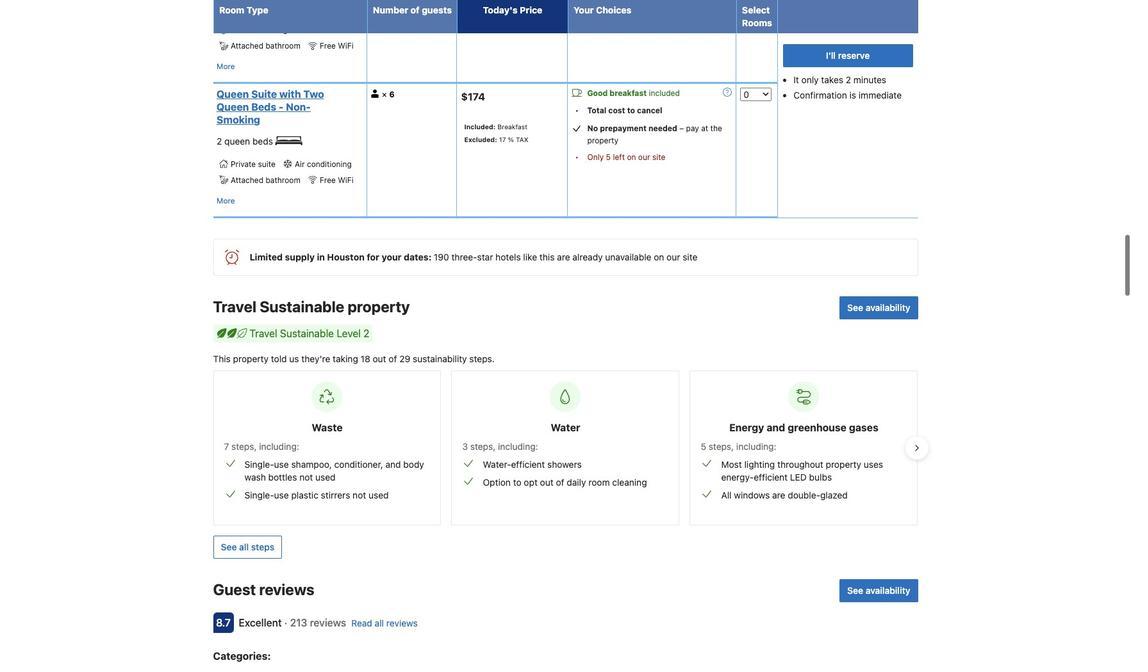 Task type: vqa. For each thing, say whether or not it's contained in the screenshot.
14.6
no



Task type: locate. For each thing, give the bounding box(es) containing it.
0 vertical spatial more
[[217, 62, 235, 71]]

attached down 2 queen beds
[[231, 175, 263, 185]]

2 free from the top
[[320, 175, 336, 185]]

2 including: from the left
[[498, 441, 538, 452]]

1 more from the top
[[217, 62, 235, 71]]

0 vertical spatial on
[[627, 15, 636, 25]]

our right unavailable
[[667, 252, 680, 263]]

0 vertical spatial are
[[557, 252, 570, 263]]

of left guests
[[411, 4, 420, 15]]

0 vertical spatial travel
[[213, 298, 256, 316]]

property down 'no'
[[587, 136, 618, 146]]

property inside – pay at the property
[[587, 136, 618, 146]]

1 only from the top
[[587, 15, 604, 25]]

travel sustainable level 2
[[250, 328, 369, 339]]

attached bathroom down type
[[231, 41, 300, 51]]

1 horizontal spatial to
[[627, 106, 635, 115]]

they're
[[301, 354, 330, 364]]

2 private suite from the top
[[231, 159, 276, 169]]

steps,
[[231, 441, 257, 452], [470, 441, 496, 452], [709, 441, 734, 452]]

is
[[850, 90, 856, 101]]

0 vertical spatial of
[[411, 4, 420, 15]]

needed
[[649, 124, 677, 133]]

out right opt
[[540, 477, 554, 488]]

1 vertical spatial air
[[295, 159, 305, 169]]

0 vertical spatial more link
[[217, 60, 235, 73]]

breakfast
[[498, 123, 527, 131]]

1 vertical spatial use
[[274, 490, 289, 501]]

used down shampoo,
[[315, 472, 336, 483]]

0 vertical spatial 5
[[606, 153, 611, 162]]

2 attached from the top
[[231, 175, 263, 185]]

room type
[[219, 4, 268, 15]]

• for total cost to cancel
[[575, 106, 579, 115]]

5 inside carousel 'region'
[[701, 441, 706, 452]]

on right unavailable
[[654, 252, 664, 263]]

steps, for energy and greenhouse gases
[[709, 441, 734, 452]]

attached
[[231, 41, 263, 51], [231, 175, 263, 185]]

prepayment
[[600, 124, 647, 133]]

1 vertical spatial 5
[[701, 441, 706, 452]]

bathroom down beds
[[266, 175, 300, 185]]

opt
[[524, 477, 538, 488]]

2 left from the top
[[613, 153, 625, 162]]

gases
[[849, 422, 878, 434]]

2 horizontal spatial of
[[556, 477, 564, 488]]

0 vertical spatial see availability
[[847, 302, 910, 313]]

out right 18
[[373, 354, 386, 364]]

included: breakfast excluded: 17 % tax
[[464, 123, 529, 143]]

0 vertical spatial free
[[320, 41, 336, 51]]

1 vertical spatial see availability
[[847, 586, 910, 596]]

at
[[701, 124, 708, 133]]

sustainable for level
[[280, 328, 334, 339]]

0 horizontal spatial efficient
[[511, 459, 545, 470]]

i'll reserve
[[826, 50, 870, 61]]

suite right room
[[258, 9, 276, 19]]

0 vertical spatial single-
[[244, 459, 274, 470]]

1 horizontal spatial 5
[[701, 441, 706, 452]]

steps, for waste
[[231, 441, 257, 452]]

1 attached from the top
[[231, 41, 263, 51]]

see all steps
[[221, 542, 274, 553]]

0 horizontal spatial to
[[513, 477, 521, 488]]

only for only 6 left on our site
[[587, 15, 604, 25]]

included
[[649, 88, 680, 98]]

only
[[587, 15, 604, 25], [587, 153, 604, 162]]

air conditioning down the non-
[[295, 159, 352, 169]]

left
[[613, 15, 625, 25], [613, 153, 625, 162]]

suite for second the more link from the bottom of the page
[[258, 9, 276, 19]]

1 see availability from the top
[[847, 302, 910, 313]]

more for second the more link from the top
[[217, 196, 235, 205]]

1 private from the top
[[231, 9, 256, 19]]

2 free wifi from the top
[[320, 175, 354, 185]]

attached bathroom down beds
[[231, 175, 300, 185]]

0 horizontal spatial 2
[[217, 136, 222, 147]]

0 vertical spatial availability
[[866, 302, 910, 313]]

used inside single-use shampoo, conditioner, and body wash bottles not used
[[315, 472, 336, 483]]

0 vertical spatial see availability button
[[840, 296, 918, 320]]

water-efficient showers
[[483, 459, 582, 470]]

1 vertical spatial only
[[587, 153, 604, 162]]

energy
[[729, 422, 764, 434]]

more up the smoking
[[217, 62, 235, 71]]

conditioner,
[[334, 459, 383, 470]]

0 vertical spatial wifi
[[338, 41, 354, 51]]

1 wifi from the top
[[338, 41, 354, 51]]

3 including: from the left
[[736, 441, 776, 452]]

0 vertical spatial free wifi
[[320, 41, 354, 51]]

used down conditioner,
[[369, 490, 389, 501]]

sustainable for property
[[260, 298, 344, 316]]

site for only 5 left on our site
[[652, 153, 665, 162]]

select
[[742, 4, 770, 15]]

2 right level
[[363, 328, 369, 339]]

2 see availability button from the top
[[840, 580, 918, 603]]

1 use from the top
[[274, 459, 289, 470]]

told
[[271, 354, 287, 364]]

3 • from the top
[[575, 153, 579, 162]]

carousel region
[[203, 366, 928, 531]]

1 • from the top
[[575, 15, 579, 25]]

guest reviews
[[213, 581, 314, 599]]

attached bathroom for second the more link from the bottom of the page
[[231, 41, 300, 51]]

see for guest reviews
[[847, 586, 863, 596]]

star
[[477, 252, 493, 263]]

single- for single-use plastic stirrers not used
[[244, 490, 274, 501]]

1 suite from the top
[[258, 9, 276, 19]]

our
[[638, 15, 650, 25], [638, 153, 650, 162], [667, 252, 680, 263]]

wifi for second the more link from the bottom of the page
[[338, 41, 354, 51]]

2 wifi from the top
[[338, 175, 354, 185]]

are left the double-
[[772, 490, 785, 501]]

minutes
[[854, 74, 886, 85]]

only for only 5 left on our site
[[587, 153, 604, 162]]

1 vertical spatial private suite
[[231, 159, 276, 169]]

bathroom for second the more link from the top
[[266, 175, 300, 185]]

use down bottles
[[274, 490, 289, 501]]

0 vertical spatial attached bathroom
[[231, 41, 300, 51]]

1 vertical spatial efficient
[[754, 472, 788, 483]]

2 suite from the top
[[258, 159, 276, 169]]

bathroom for second the more link from the bottom of the page
[[266, 41, 300, 51]]

are
[[557, 252, 570, 263], [772, 490, 785, 501]]

0 vertical spatial our
[[638, 15, 650, 25]]

all left the steps at the bottom of page
[[239, 542, 249, 553]]

1 bathroom from the top
[[266, 41, 300, 51]]

1 vertical spatial sustainable
[[280, 328, 334, 339]]

0 vertical spatial bathroom
[[266, 41, 300, 51]]

single- inside single-use shampoo, conditioner, and body wash bottles not used
[[244, 459, 274, 470]]

0 horizontal spatial air
[[231, 25, 241, 35]]

1 steps, from the left
[[231, 441, 257, 452]]

2 more from the top
[[217, 196, 235, 205]]

2 use from the top
[[274, 490, 289, 501]]

0 vertical spatial sustainable
[[260, 298, 344, 316]]

like
[[523, 252, 537, 263]]

6 right ×
[[389, 90, 395, 99]]

1 horizontal spatial 6
[[606, 15, 611, 25]]

conditioning for second the more link from the bottom of the page
[[243, 25, 288, 35]]

including: up bottles
[[259, 441, 299, 452]]

1 vertical spatial to
[[513, 477, 521, 488]]

2 private from the top
[[231, 159, 256, 169]]

1 vertical spatial on
[[627, 153, 636, 162]]

1 vertical spatial more link
[[217, 195, 235, 207]]

all
[[239, 542, 249, 553], [375, 618, 384, 629]]

and left body
[[386, 459, 401, 470]]

2 queen from the top
[[217, 101, 249, 113]]

2
[[846, 74, 851, 85], [217, 136, 222, 147], [363, 328, 369, 339]]

0 vertical spatial 6
[[606, 15, 611, 25]]

of inside carousel 'region'
[[556, 477, 564, 488]]

travel sustainable property
[[213, 298, 410, 316]]

on down no prepayment needed
[[627, 153, 636, 162]]

the
[[710, 124, 722, 133]]

2 • from the top
[[575, 106, 579, 115]]

travel up told
[[250, 328, 277, 339]]

1 vertical spatial private
[[231, 159, 256, 169]]

today's price
[[483, 4, 542, 15]]

select rooms
[[742, 4, 772, 28]]

suite for second the more link from the top
[[258, 159, 276, 169]]

this
[[540, 252, 555, 263]]

1 vertical spatial site
[[652, 153, 665, 162]]

bottles
[[268, 472, 297, 483]]

1 vertical spatial not
[[353, 490, 366, 501]]

availability for travel sustainable property
[[866, 302, 910, 313]]

non-
[[286, 101, 311, 113]]

0 vertical spatial 2
[[846, 74, 851, 85]]

1 horizontal spatial air
[[295, 159, 305, 169]]

site down – pay at the property
[[652, 153, 665, 162]]

three-
[[451, 252, 477, 263]]

× 6
[[382, 89, 395, 99]]

free wifi for second the more link from the bottom of the page
[[320, 41, 354, 51]]

private
[[231, 9, 256, 19], [231, 159, 256, 169]]

water-
[[483, 459, 511, 470]]

·
[[284, 618, 287, 629]]

bathroom down type
[[266, 41, 300, 51]]

6 for only
[[606, 15, 611, 25]]

1 vertical spatial bathroom
[[266, 175, 300, 185]]

1 vertical spatial availability
[[866, 586, 910, 596]]

1 including: from the left
[[259, 441, 299, 452]]

2 steps, from the left
[[470, 441, 496, 452]]

wifi
[[338, 41, 354, 51], [338, 175, 354, 185]]

1 horizontal spatial used
[[369, 490, 389, 501]]

steps, up most
[[709, 441, 734, 452]]

and right energy at the right bottom of the page
[[767, 422, 785, 434]]

air conditioning down type
[[231, 25, 288, 35]]

1 availability from the top
[[866, 302, 910, 313]]

2 vertical spatial 2
[[363, 328, 369, 339]]

2 queen beds
[[217, 136, 275, 147]]

• left choices
[[575, 15, 579, 25]]

our down – pay at the property
[[638, 153, 650, 162]]

– pay at the property
[[587, 124, 722, 146]]

more down queen
[[217, 196, 235, 205]]

to right 'cost'
[[627, 106, 635, 115]]

air for second the more link from the top
[[295, 159, 305, 169]]

air conditioning
[[231, 25, 288, 35], [295, 159, 352, 169]]

private for second the more link from the bottom of the page
[[231, 9, 256, 19]]

air conditioning for second the more link from the top
[[295, 159, 352, 169]]

0 vertical spatial left
[[613, 15, 625, 25]]

private suite
[[231, 9, 276, 19], [231, 159, 276, 169]]

2 vertical spatial see
[[847, 586, 863, 596]]

including:
[[259, 441, 299, 452], [498, 441, 538, 452], [736, 441, 776, 452]]

all right 'read'
[[375, 618, 384, 629]]

use up bottles
[[274, 459, 289, 470]]

property
[[587, 136, 618, 146], [348, 298, 410, 316], [233, 354, 269, 364], [826, 459, 861, 470]]

more link up the smoking
[[217, 60, 235, 73]]

left right your
[[613, 15, 625, 25]]

2 availability from the top
[[866, 586, 910, 596]]

site
[[652, 15, 666, 25], [652, 153, 665, 162], [683, 252, 698, 263]]

tax
[[516, 136, 529, 143]]

all for see
[[239, 542, 249, 553]]

site right choices
[[652, 15, 666, 25]]

1 vertical spatial •
[[575, 106, 579, 115]]

attached down room type
[[231, 41, 263, 51]]

see availability button for guest reviews
[[840, 580, 918, 603]]

air for second the more link from the bottom of the page
[[231, 25, 241, 35]]

6 right your
[[606, 15, 611, 25]]

2 single- from the top
[[244, 490, 274, 501]]

6 inside × 6
[[389, 90, 395, 99]]

1 vertical spatial used
[[369, 490, 389, 501]]

1 horizontal spatial out
[[540, 477, 554, 488]]

0 vertical spatial air conditioning
[[231, 25, 288, 35]]

0 vertical spatial suite
[[258, 9, 276, 19]]

2 vertical spatial of
[[556, 477, 564, 488]]

wifi for second the more link from the top
[[338, 175, 354, 185]]

including: up water-efficient showers
[[498, 441, 538, 452]]

single- down "wash"
[[244, 490, 274, 501]]

option
[[483, 477, 511, 488]]

more link down queen
[[217, 195, 235, 207]]

0 horizontal spatial out
[[373, 354, 386, 364]]

1 private suite from the top
[[231, 9, 276, 19]]

1 vertical spatial and
[[386, 459, 401, 470]]

site for only 6 left on our site
[[652, 15, 666, 25]]

1 queen from the top
[[217, 88, 249, 100]]

0 horizontal spatial are
[[557, 252, 570, 263]]

1 more link from the top
[[217, 60, 235, 73]]

1 see availability button from the top
[[840, 296, 918, 320]]

efficient down lighting on the right of the page
[[754, 472, 788, 483]]

0 horizontal spatial and
[[386, 459, 401, 470]]

steps, right 7
[[231, 441, 257, 452]]

energy and greenhouse gases
[[729, 422, 878, 434]]

0 vertical spatial out
[[373, 354, 386, 364]]

availability for guest reviews
[[866, 586, 910, 596]]

2 vertical spatial •
[[575, 153, 579, 162]]

immediate
[[859, 90, 902, 101]]

0 horizontal spatial not
[[299, 472, 313, 483]]

0 horizontal spatial including:
[[259, 441, 299, 452]]

not inside single-use shampoo, conditioner, and body wash bottles not used
[[299, 472, 313, 483]]

1 vertical spatial all
[[375, 618, 384, 629]]

see availability
[[847, 302, 910, 313], [847, 586, 910, 596]]

2 see availability from the top
[[847, 586, 910, 596]]

cost
[[608, 106, 625, 115]]

1 horizontal spatial all
[[375, 618, 384, 629]]

are right this at the top
[[557, 252, 570, 263]]

0 vertical spatial private
[[231, 9, 256, 19]]

left down prepayment
[[613, 153, 625, 162]]

review categories element
[[213, 649, 271, 664]]

sustainable up they're
[[280, 328, 334, 339]]

2 inside it only takes 2 minutes confirmation is immediate
[[846, 74, 851, 85]]

daily
[[567, 477, 586, 488]]

free for second the more link from the top
[[320, 175, 336, 185]]

1 vertical spatial attached
[[231, 175, 263, 185]]

see for travel sustainable property
[[847, 302, 863, 313]]

2 attached bathroom from the top
[[231, 175, 300, 185]]

0 vertical spatial conditioning
[[243, 25, 288, 35]]

1 attached bathroom from the top
[[231, 41, 300, 51]]

1 horizontal spatial including:
[[498, 441, 538, 452]]

3 steps, including:
[[462, 441, 538, 452]]

2 vertical spatial on
[[654, 252, 664, 263]]

0 vertical spatial •
[[575, 15, 579, 25]]

of left 29
[[389, 354, 397, 364]]

2 bathroom from the top
[[266, 175, 300, 185]]

0 horizontal spatial steps,
[[231, 441, 257, 452]]

travel up the this
[[213, 298, 256, 316]]

attached bathroom
[[231, 41, 300, 51], [231, 175, 300, 185]]

• left total at the right top
[[575, 106, 579, 115]]

of
[[411, 4, 420, 15], [389, 354, 397, 364], [556, 477, 564, 488]]

cancel
[[637, 106, 662, 115]]

1 vertical spatial out
[[540, 477, 554, 488]]

air down room
[[231, 25, 241, 35]]

choices
[[596, 4, 632, 15]]

on right your
[[627, 15, 636, 25]]

greenhouse
[[788, 422, 847, 434]]

not down shampoo,
[[299, 472, 313, 483]]

0 vertical spatial not
[[299, 472, 313, 483]]

1 vertical spatial free
[[320, 175, 336, 185]]

2 up is
[[846, 74, 851, 85]]

in
[[317, 252, 325, 263]]

confirmation
[[794, 90, 847, 101]]

1 horizontal spatial steps,
[[470, 441, 496, 452]]

of left daily
[[556, 477, 564, 488]]

1 vertical spatial conditioning
[[307, 159, 352, 169]]

sustainable
[[260, 298, 344, 316], [280, 328, 334, 339]]

stirrers
[[321, 490, 350, 501]]

our right choices
[[638, 15, 650, 25]]

property up the "bulbs"
[[826, 459, 861, 470]]

property left told
[[233, 354, 269, 364]]

0 vertical spatial see
[[847, 302, 863, 313]]

1 horizontal spatial not
[[353, 490, 366, 501]]

1 horizontal spatial conditioning
[[307, 159, 352, 169]]

2 only from the top
[[587, 153, 604, 162]]

not right stirrers
[[353, 490, 366, 501]]

0 vertical spatial all
[[239, 542, 249, 553]]

to left opt
[[513, 477, 521, 488]]

guest reviews element
[[213, 580, 834, 600]]

1 horizontal spatial air conditioning
[[295, 159, 352, 169]]

2 for it
[[846, 74, 851, 85]]

private suite for second the more link from the bottom of the page
[[231, 9, 276, 19]]

site right unavailable
[[683, 252, 698, 263]]

1 single- from the top
[[244, 459, 274, 470]]

2 left queen
[[217, 136, 222, 147]]

8.7
[[216, 618, 231, 629]]

steps, right '3'
[[470, 441, 496, 452]]

1 vertical spatial suite
[[258, 159, 276, 169]]

suite down beds
[[258, 159, 276, 169]]

1 horizontal spatial efficient
[[754, 472, 788, 483]]

more
[[217, 62, 235, 71], [217, 196, 235, 205]]

excellent · 213 reviews
[[239, 618, 346, 629]]

use inside single-use shampoo, conditioner, and body wash bottles not used
[[274, 459, 289, 470]]

all inside see all steps button
[[239, 542, 249, 553]]

including: for energy and greenhouse gases
[[736, 441, 776, 452]]

1 left from the top
[[613, 15, 625, 25]]

free for second the more link from the bottom of the page
[[320, 41, 336, 51]]

efficient up opt
[[511, 459, 545, 470]]

sustainable up travel sustainable level 2
[[260, 298, 344, 316]]

to
[[627, 106, 635, 115], [513, 477, 521, 488]]

0 vertical spatial private suite
[[231, 9, 276, 19]]

1 free from the top
[[320, 41, 336, 51]]

0 vertical spatial attached
[[231, 41, 263, 51]]

including: for waste
[[259, 441, 299, 452]]

2 for travel
[[363, 328, 369, 339]]

0 horizontal spatial used
[[315, 472, 336, 483]]

double-
[[788, 490, 820, 501]]

most lighting throughout property uses energy-efficient led bulbs
[[721, 459, 883, 483]]

free wifi for second the more link from the top
[[320, 175, 354, 185]]

air down the non-
[[295, 159, 305, 169]]

all windows are double-glazed
[[721, 490, 848, 501]]

beds
[[251, 101, 276, 113]]

2 vertical spatial our
[[667, 252, 680, 263]]

including: up lighting on the right of the page
[[736, 441, 776, 452]]

1 horizontal spatial are
[[772, 490, 785, 501]]

1 vertical spatial more
[[217, 196, 235, 205]]

single- up "wash"
[[244, 459, 274, 470]]

3 steps, from the left
[[709, 441, 734, 452]]

private for second the more link from the top
[[231, 159, 256, 169]]

1 vertical spatial queen
[[217, 101, 249, 113]]

0 vertical spatial and
[[767, 422, 785, 434]]

limited
[[250, 252, 283, 263]]

1 free wifi from the top
[[320, 41, 354, 51]]

1 vertical spatial left
[[613, 153, 625, 162]]

1 vertical spatial see availability button
[[840, 580, 918, 603]]

not
[[299, 472, 313, 483], [353, 490, 366, 501]]

6 for ×
[[389, 90, 395, 99]]

1 vertical spatial wifi
[[338, 175, 354, 185]]

• left only 5 left on our site
[[575, 153, 579, 162]]



Task type: describe. For each thing, give the bounding box(es) containing it.
read
[[351, 618, 372, 629]]

-
[[279, 101, 283, 113]]

all
[[721, 490, 732, 501]]

room
[[219, 4, 244, 15]]

reviews right 213
[[310, 618, 346, 629]]

shampoo,
[[291, 459, 332, 470]]

• for only 6 left on our site
[[575, 15, 579, 25]]

property up level
[[348, 298, 410, 316]]

1 vertical spatial 2
[[217, 136, 222, 147]]

plastic
[[291, 490, 318, 501]]

taking
[[333, 354, 358, 364]]

on for 6
[[627, 15, 636, 25]]

occupancy image
[[371, 90, 380, 98]]

body
[[403, 459, 424, 470]]

7 steps, including:
[[224, 441, 299, 452]]

2 more link from the top
[[217, 195, 235, 207]]

to inside carousel 'region'
[[513, 477, 521, 488]]

travel for travel sustainable property
[[213, 298, 256, 316]]

all for read
[[375, 618, 384, 629]]

including: for water
[[498, 441, 538, 452]]

property inside most lighting throughout property uses energy-efficient led bulbs
[[826, 459, 861, 470]]

lighting
[[744, 459, 775, 470]]

windows
[[734, 490, 770, 501]]

limited supply in houston for your dates: 190 three-star hotels like this are already unavailable on our site
[[250, 252, 698, 263]]

conditioning for second the more link from the top
[[307, 159, 352, 169]]

your choices
[[574, 4, 632, 15]]

categories:
[[213, 651, 271, 662]]

single- for single-use shampoo, conditioner, and body wash bottles not used
[[244, 459, 274, 470]]

see availability for guest reviews
[[847, 586, 910, 596]]

1 horizontal spatial of
[[411, 4, 420, 15]]

with
[[279, 88, 301, 100]]

cleaning
[[612, 477, 647, 488]]

and inside single-use shampoo, conditioner, and body wash bottles not used
[[386, 459, 401, 470]]

18
[[361, 354, 370, 364]]

our for only 6 left on our site
[[638, 15, 650, 25]]

this property told us they're taking 18 out of 29 sustainability steps.
[[213, 354, 495, 364]]

steps
[[251, 542, 274, 553]]

most
[[721, 459, 742, 470]]

see availability for travel sustainable property
[[847, 302, 910, 313]]

energy-
[[721, 472, 754, 483]]

1 vertical spatial see
[[221, 542, 237, 553]]

0 vertical spatial to
[[627, 106, 635, 115]]

guests
[[422, 4, 452, 15]]

rooms
[[742, 17, 772, 28]]

see availability button for travel sustainable property
[[840, 296, 918, 320]]

attached for second the more link from the top
[[231, 175, 263, 185]]

private suite for second the more link from the top
[[231, 159, 276, 169]]

dates:
[[404, 252, 432, 263]]

%
[[508, 136, 514, 143]]

efficient inside most lighting throughout property uses energy-efficient led bulbs
[[754, 472, 788, 483]]

• for only 5 left on our site
[[575, 153, 579, 162]]

glazed
[[820, 490, 848, 501]]

hotels
[[495, 252, 521, 263]]

guest
[[213, 581, 256, 599]]

use for plastic
[[274, 490, 289, 501]]

0 horizontal spatial 5
[[606, 153, 611, 162]]

good breakfast included
[[587, 88, 680, 98]]

level
[[337, 328, 361, 339]]

left for 5
[[613, 153, 625, 162]]

included:
[[464, 123, 496, 131]]

only 5 left on our site
[[587, 153, 665, 162]]

on for 5
[[627, 153, 636, 162]]

17
[[499, 136, 506, 143]]

more for second the more link from the bottom of the page
[[217, 62, 235, 71]]

total
[[587, 106, 606, 115]]

travel for travel sustainable level 2
[[250, 328, 277, 339]]

more details on meals and payment options image
[[723, 88, 732, 97]]

left for 6
[[613, 15, 625, 25]]

type
[[247, 4, 268, 15]]

waste
[[312, 422, 343, 434]]

reviews right 'read'
[[386, 618, 418, 629]]

213
[[290, 618, 307, 629]]

our for only 5 left on our site
[[638, 153, 650, 162]]

total cost to cancel
[[587, 106, 662, 115]]

single-use shampoo, conditioner, and body wash bottles not used
[[244, 459, 424, 483]]

use for shampoo,
[[274, 459, 289, 470]]

out inside carousel 'region'
[[540, 477, 554, 488]]

2 vertical spatial site
[[683, 252, 698, 263]]

queen suite with two queen beds - non- smoking link
[[217, 88, 360, 126]]

read all reviews
[[351, 618, 418, 629]]

takes
[[821, 74, 843, 85]]

steps.
[[469, 354, 495, 364]]

already
[[572, 252, 603, 263]]

smoking
[[217, 114, 260, 126]]

this
[[213, 354, 231, 364]]

scored 8.7 element
[[213, 613, 234, 634]]

rated excellent element
[[239, 618, 282, 629]]

see all steps button
[[213, 536, 282, 559]]

suite
[[251, 88, 277, 100]]

today's
[[483, 4, 518, 15]]

showers
[[547, 459, 582, 470]]

excellent
[[239, 618, 282, 629]]

pay
[[686, 124, 699, 133]]

single-use plastic stirrers not used
[[244, 490, 389, 501]]

7
[[224, 441, 229, 452]]

0 horizontal spatial of
[[389, 354, 397, 364]]

reviews up ·
[[259, 581, 314, 599]]

only
[[801, 74, 819, 85]]

it only takes 2 minutes confirmation is immediate
[[794, 74, 902, 101]]

option to opt out of daily room cleaning
[[483, 477, 647, 488]]

houston
[[327, 252, 365, 263]]

190
[[434, 252, 449, 263]]

beds
[[252, 136, 273, 147]]

no prepayment needed
[[587, 124, 677, 133]]

5 steps, including:
[[701, 441, 776, 452]]

bulbs
[[809, 472, 832, 483]]

air conditioning for second the more link from the bottom of the page
[[231, 25, 288, 35]]

0 vertical spatial efficient
[[511, 459, 545, 470]]

only 6 left on our site
[[587, 15, 666, 25]]

–
[[679, 124, 684, 133]]

water
[[551, 422, 580, 434]]

attached for second the more link from the bottom of the page
[[231, 41, 263, 51]]

supply
[[285, 252, 315, 263]]

uses
[[864, 459, 883, 470]]

room
[[588, 477, 610, 488]]

attached bathroom for second the more link from the top
[[231, 175, 300, 185]]

steps, for water
[[470, 441, 496, 452]]

led
[[790, 472, 807, 483]]

are inside carousel 'region'
[[772, 490, 785, 501]]

for
[[367, 252, 379, 263]]

your
[[382, 252, 402, 263]]

1 horizontal spatial and
[[767, 422, 785, 434]]



